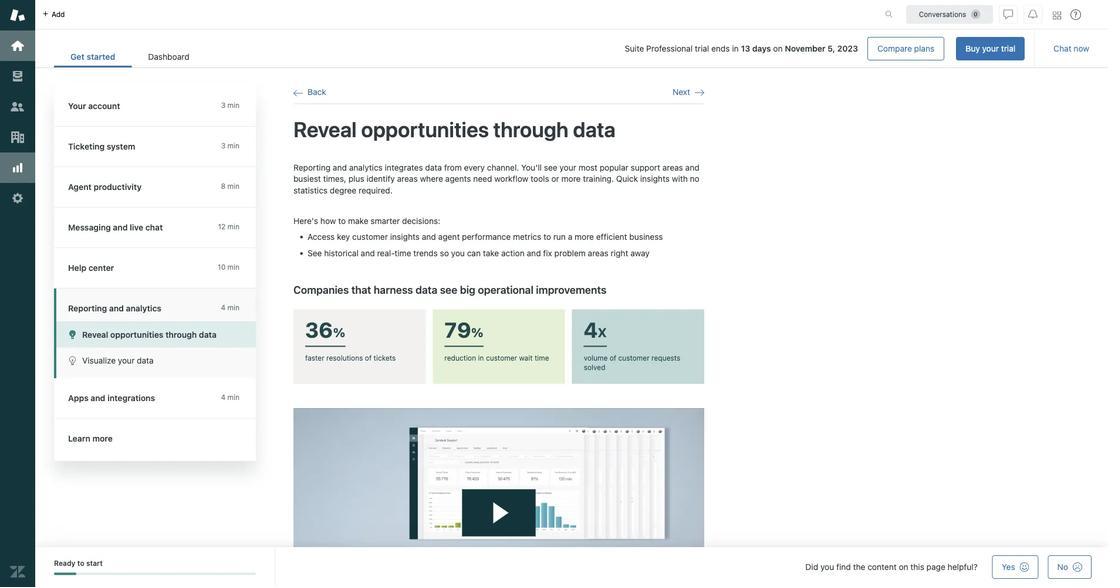 Task type: vqa. For each thing, say whether or not it's contained in the screenshot.


Task type: locate. For each thing, give the bounding box(es) containing it.
reporting for reporting and analytics
[[68, 304, 107, 314]]

through up "visualize your data" button
[[166, 330, 197, 340]]

4 min for analytics
[[221, 304, 240, 312]]

1 vertical spatial on
[[899, 563, 909, 573]]

data right harness
[[416, 284, 438, 296]]

data up where
[[425, 163, 442, 172]]

2 min from the top
[[228, 142, 240, 150]]

you right the so
[[451, 249, 465, 258]]

views image
[[10, 69, 25, 84]]

1 vertical spatial opportunities
[[110, 330, 164, 340]]

and left live
[[113, 223, 128, 233]]

1 vertical spatial 3
[[221, 142, 226, 150]]

1 vertical spatial 4
[[584, 318, 598, 343]]

data inside reporting and analytics integrates data from every channel. you'll see your most popular support areas and busiest times, plus identify areas where agents need workflow tools or more training. quick insights with no statistics degree required.
[[425, 163, 442, 172]]

4 min inside reporting and analytics heading
[[221, 304, 240, 312]]

10 min
[[218, 263, 240, 272]]

0 vertical spatial reveal
[[294, 117, 357, 142]]

metrics
[[513, 232, 541, 242]]

reveal opportunities through data
[[294, 117, 616, 142], [82, 330, 217, 340]]

reveal opportunities through data up "visualize your data" button
[[82, 330, 217, 340]]

% inside 36 %
[[333, 325, 346, 340]]

0 vertical spatial time
[[395, 249, 411, 258]]

admin image
[[10, 191, 25, 206]]

through
[[494, 117, 569, 142], [166, 330, 197, 340]]

reveal up visualize
[[82, 330, 108, 340]]

0 horizontal spatial reveal
[[82, 330, 108, 340]]

through up 'you'll'
[[494, 117, 569, 142]]

of right volume
[[610, 354, 617, 363]]

0 vertical spatial you
[[451, 249, 465, 258]]

0 horizontal spatial opportunities
[[110, 330, 164, 340]]

trial inside button
[[1002, 44, 1016, 53]]

0 vertical spatial on
[[774, 44, 783, 53]]

1 horizontal spatial of
[[610, 354, 617, 363]]

trends
[[414, 249, 438, 258]]

0 horizontal spatial through
[[166, 330, 197, 340]]

here's
[[294, 216, 318, 226]]

fix
[[543, 249, 552, 258]]

1 horizontal spatial time
[[535, 354, 549, 363]]

and
[[333, 163, 347, 172], [686, 163, 700, 172], [113, 223, 128, 233], [422, 232, 436, 242], [361, 249, 375, 258], [527, 249, 541, 258], [109, 304, 124, 314], [91, 394, 105, 403]]

0 horizontal spatial areas
[[397, 174, 418, 184]]

in right the reduction at the left bottom of page
[[478, 354, 484, 363]]

3 for account
[[221, 101, 226, 110]]

the
[[854, 563, 866, 573]]

2 vertical spatial to
[[77, 560, 84, 568]]

insights
[[640, 174, 670, 184], [390, 232, 420, 242]]

1 vertical spatial reporting
[[68, 304, 107, 314]]

notifications image
[[1029, 10, 1038, 19]]

2 4 min from the top
[[221, 394, 240, 402]]

and up no in the right top of the page
[[686, 163, 700, 172]]

harness
[[374, 284, 413, 296]]

your right buy
[[983, 44, 999, 53]]

1 vertical spatial time
[[535, 354, 549, 363]]

requests
[[652, 354, 681, 363]]

compare plans button
[[868, 37, 945, 60]]

4 inside reporting and analytics heading
[[221, 304, 226, 312]]

1 vertical spatial to
[[544, 232, 551, 242]]

2 3 from the top
[[221, 142, 226, 150]]

start
[[86, 560, 103, 568]]

0 horizontal spatial reveal opportunities through data
[[82, 330, 217, 340]]

your right visualize
[[118, 356, 135, 366]]

customer inside volume of customer requests solved
[[619, 354, 650, 363]]

1 horizontal spatial through
[[494, 117, 569, 142]]

areas down integrates
[[397, 174, 418, 184]]

7 min from the top
[[228, 394, 240, 402]]

companies that harness data see big operational improvements
[[294, 284, 607, 296]]

1 vertical spatial through
[[166, 330, 197, 340]]

more right a on the top right
[[575, 232, 594, 242]]

1 vertical spatial areas
[[397, 174, 418, 184]]

back button
[[294, 87, 326, 98]]

1 horizontal spatial to
[[338, 216, 346, 226]]

8 min
[[221, 182, 240, 191]]

0 vertical spatial 4 min
[[221, 304, 240, 312]]

% for 79
[[471, 325, 484, 340]]

through inside reveal opportunities through data button
[[166, 330, 197, 340]]

0 vertical spatial areas
[[663, 163, 683, 172]]

of left "tickets"
[[365, 354, 372, 363]]

get help image
[[1071, 9, 1082, 20]]

customer left requests
[[619, 354, 650, 363]]

reporting inside heading
[[68, 304, 107, 314]]

center
[[89, 263, 114, 273]]

customer left the wait
[[486, 354, 517, 363]]

trial left ends
[[695, 44, 710, 53]]

1 horizontal spatial opportunities
[[361, 117, 489, 142]]

1 horizontal spatial in
[[732, 44, 739, 53]]

0 vertical spatial in
[[732, 44, 739, 53]]

apps and integrations
[[68, 394, 155, 403]]

areas for see historical and real-time trends so you can take action and fix problem areas right away
[[588, 249, 609, 258]]

insights down the support
[[640, 174, 670, 184]]

2 3 min from the top
[[221, 142, 240, 150]]

times,
[[323, 174, 346, 184]]

your for trial
[[983, 44, 999, 53]]

more
[[562, 174, 581, 184], [575, 232, 594, 242], [92, 434, 113, 444]]

% inside "79 %"
[[471, 325, 484, 340]]

reveal inside reveal opportunities through data button
[[82, 330, 108, 340]]

access
[[308, 232, 335, 242]]

and down center
[[109, 304, 124, 314]]

insights inside reporting and analytics integrates data from every channel. you'll see your most popular support areas and busiest times, plus identify areas where agents need workflow tools or more training. quick insights with no statistics degree required.
[[640, 174, 670, 184]]

0 horizontal spatial you
[[451, 249, 465, 258]]

trial down button displays agent's chat status as invisible. icon
[[1002, 44, 1016, 53]]

areas down "efficient" at top
[[588, 249, 609, 258]]

footer
[[35, 548, 1109, 588]]

customer down the here's how to make smarter decisions:
[[352, 232, 388, 242]]

your inside reporting and analytics integrates data from every channel. you'll see your most popular support areas and busiest times, plus identify areas where agents need workflow tools or more training. quick insights with no statistics degree required.
[[560, 163, 577, 172]]

key
[[337, 232, 350, 242]]

0 vertical spatial 3 min
[[221, 101, 240, 110]]

reporting
[[294, 163, 331, 172], [68, 304, 107, 314]]

take
[[483, 249, 499, 258]]

2 of from the left
[[610, 354, 617, 363]]

reporting image
[[10, 160, 25, 176]]

on left this
[[899, 563, 909, 573]]

this
[[911, 563, 925, 573]]

yes button
[[993, 556, 1039, 580]]

1 3 min from the top
[[221, 101, 240, 110]]

footer containing did you find the content on this page helpful?
[[35, 548, 1109, 588]]

reporting down help center
[[68, 304, 107, 314]]

november
[[785, 44, 826, 53]]

5 min from the top
[[228, 263, 240, 272]]

%
[[333, 325, 346, 340], [471, 325, 484, 340]]

video thumbnail image
[[294, 409, 705, 588], [294, 409, 705, 588]]

progress-bar progress bar
[[54, 573, 256, 576]]

areas up with
[[663, 163, 683, 172]]

opportunities up visualize your data at the left
[[110, 330, 164, 340]]

away
[[631, 249, 650, 258]]

data up most
[[573, 117, 616, 142]]

did
[[806, 563, 819, 573]]

insights down decisions:
[[390, 232, 420, 242]]

1 of from the left
[[365, 354, 372, 363]]

trial for your
[[1002, 44, 1016, 53]]

1 horizontal spatial reporting
[[294, 163, 331, 172]]

real-
[[377, 249, 395, 258]]

analytics inside heading
[[126, 304, 161, 314]]

reporting inside reporting and analytics integrates data from every channel. you'll see your most popular support areas and busiest times, plus identify areas where agents need workflow tools or more training. quick insights with no statistics degree required.
[[294, 163, 331, 172]]

opportunities inside content-title region
[[361, 117, 489, 142]]

in inside section
[[732, 44, 739, 53]]

1 horizontal spatial you
[[821, 563, 835, 573]]

busiest
[[294, 174, 321, 184]]

analytics up plus
[[349, 163, 383, 172]]

4 min from the top
[[228, 223, 240, 231]]

analytics up reveal opportunities through data button at bottom
[[126, 304, 161, 314]]

1 horizontal spatial reveal
[[294, 117, 357, 142]]

0 vertical spatial more
[[562, 174, 581, 184]]

reduction
[[445, 354, 476, 363]]

your
[[983, 44, 999, 53], [560, 163, 577, 172], [118, 356, 135, 366]]

opportunities up integrates
[[361, 117, 489, 142]]

action
[[501, 249, 525, 258]]

2 horizontal spatial areas
[[663, 163, 683, 172]]

analytics inside reporting and analytics integrates data from every channel. you'll see your most popular support areas and busiest times, plus identify areas where agents need workflow tools or more training. quick insights with no statistics degree required.
[[349, 163, 383, 172]]

no button
[[1049, 556, 1092, 580]]

reveal opportunities through data inside content-title region
[[294, 117, 616, 142]]

time left trends at the top left of the page
[[395, 249, 411, 258]]

zendesk products image
[[1053, 11, 1062, 20]]

0 horizontal spatial of
[[365, 354, 372, 363]]

5,
[[828, 44, 836, 53]]

reveal opportunities through data up from
[[294, 117, 616, 142]]

1 horizontal spatial insights
[[640, 174, 670, 184]]

min inside reporting and analytics heading
[[228, 304, 240, 312]]

0 vertical spatial insights
[[640, 174, 670, 184]]

2 horizontal spatial your
[[983, 44, 999, 53]]

button displays agent's chat status as invisible. image
[[1004, 10, 1013, 19]]

region
[[294, 162, 705, 588]]

customer for 79
[[486, 354, 517, 363]]

4 for apps and integrations
[[221, 394, 226, 402]]

1 4 min from the top
[[221, 304, 240, 312]]

see
[[544, 163, 558, 172], [440, 284, 458, 296]]

ready to start
[[54, 560, 103, 568]]

1 horizontal spatial on
[[899, 563, 909, 573]]

1 horizontal spatial your
[[560, 163, 577, 172]]

2 vertical spatial more
[[92, 434, 113, 444]]

in left 13
[[732, 44, 739, 53]]

1 horizontal spatial see
[[544, 163, 558, 172]]

data down reveal opportunities through data button at bottom
[[137, 356, 154, 366]]

ticketing system
[[68, 142, 135, 151]]

chat now button
[[1045, 37, 1099, 60]]

tickets
[[374, 354, 396, 363]]

1 vertical spatial your
[[560, 163, 577, 172]]

you right did
[[821, 563, 835, 573]]

in
[[732, 44, 739, 53], [478, 354, 484, 363]]

2 vertical spatial your
[[118, 356, 135, 366]]

video element
[[294, 409, 705, 588]]

of inside volume of customer requests solved
[[610, 354, 617, 363]]

now
[[1074, 44, 1090, 53]]

see historical and real-time trends so you can take action and fix problem areas right away
[[308, 249, 650, 258]]

0 vertical spatial analytics
[[349, 163, 383, 172]]

1 vertical spatial analytics
[[126, 304, 161, 314]]

support
[[631, 163, 661, 172]]

improvements
[[536, 284, 607, 296]]

more right or
[[562, 174, 581, 184]]

1 vertical spatial you
[[821, 563, 835, 573]]

1 horizontal spatial trial
[[1002, 44, 1016, 53]]

trial for professional
[[695, 44, 710, 53]]

2 % from the left
[[471, 325, 484, 340]]

0 vertical spatial reveal opportunities through data
[[294, 117, 616, 142]]

1 vertical spatial reveal opportunities through data
[[82, 330, 217, 340]]

% up resolutions
[[333, 325, 346, 340]]

trial
[[1002, 44, 1016, 53], [695, 44, 710, 53]]

1 % from the left
[[333, 325, 346, 340]]

3 min from the top
[[228, 182, 240, 191]]

min for apps and integrations
[[228, 394, 240, 402]]

3 min for your account
[[221, 101, 240, 110]]

0 horizontal spatial reporting
[[68, 304, 107, 314]]

from
[[444, 163, 462, 172]]

1 vertical spatial in
[[478, 354, 484, 363]]

data inside "visualize your data" button
[[137, 356, 154, 366]]

1 min from the top
[[228, 101, 240, 110]]

3
[[221, 101, 226, 110], [221, 142, 226, 150]]

1 horizontal spatial analytics
[[349, 163, 383, 172]]

79
[[445, 318, 471, 343]]

your left most
[[560, 163, 577, 172]]

4
[[221, 304, 226, 312], [584, 318, 598, 343], [221, 394, 226, 402]]

1 vertical spatial 3 min
[[221, 142, 240, 150]]

faster
[[305, 354, 325, 363]]

performance
[[462, 232, 511, 242]]

to left run
[[544, 232, 551, 242]]

2 horizontal spatial customer
[[619, 354, 650, 363]]

reporting up busiest
[[294, 163, 331, 172]]

opportunities inside button
[[110, 330, 164, 340]]

on right days
[[774, 44, 783, 53]]

add button
[[35, 0, 72, 29]]

0 vertical spatial opportunities
[[361, 117, 489, 142]]

data
[[573, 117, 616, 142], [425, 163, 442, 172], [416, 284, 438, 296], [199, 330, 217, 340], [137, 356, 154, 366]]

2 vertical spatial areas
[[588, 249, 609, 258]]

36
[[305, 318, 333, 343]]

to left start at the left bottom
[[77, 560, 84, 568]]

reporting and analytics heading
[[54, 289, 256, 322]]

no
[[690, 174, 700, 184]]

% up the reduction at the left bottom of page
[[471, 325, 484, 340]]

next button
[[673, 87, 705, 98]]

see
[[308, 249, 322, 258]]

2 trial from the left
[[695, 44, 710, 53]]

0 vertical spatial reporting
[[294, 163, 331, 172]]

data up "visualize your data" button
[[199, 330, 217, 340]]

0 horizontal spatial trial
[[695, 44, 710, 53]]

0 horizontal spatial time
[[395, 249, 411, 258]]

tab list
[[54, 46, 206, 68]]

quick
[[616, 174, 638, 184]]

professional
[[647, 44, 693, 53]]

reveal down back
[[294, 117, 357, 142]]

1 horizontal spatial %
[[471, 325, 484, 340]]

1 horizontal spatial reveal opportunities through data
[[294, 117, 616, 142]]

3 min
[[221, 101, 240, 110], [221, 142, 240, 150]]

1 vertical spatial reveal
[[82, 330, 108, 340]]

0 vertical spatial 4
[[221, 304, 226, 312]]

1 horizontal spatial areas
[[588, 249, 609, 258]]

2 horizontal spatial to
[[544, 232, 551, 242]]

0 vertical spatial your
[[983, 44, 999, 53]]

0 horizontal spatial your
[[118, 356, 135, 366]]

November 5, 2023 text field
[[785, 44, 858, 53]]

reveal opportunities through data button
[[56, 322, 256, 348]]

with
[[672, 174, 688, 184]]

ends
[[712, 44, 730, 53]]

0 vertical spatial see
[[544, 163, 558, 172]]

1 vertical spatial 4 min
[[221, 394, 240, 402]]

time right the wait
[[535, 354, 549, 363]]

section
[[215, 37, 1025, 60]]

2 vertical spatial 4
[[221, 394, 226, 402]]

content-title region
[[294, 116, 705, 143]]

statistics
[[294, 186, 328, 195]]

1 horizontal spatial customer
[[486, 354, 517, 363]]

time
[[395, 249, 411, 258], [535, 354, 549, 363]]

analytics for reporting and analytics
[[126, 304, 161, 314]]

0 vertical spatial to
[[338, 216, 346, 226]]

0 horizontal spatial %
[[333, 325, 346, 340]]

reporting for reporting and analytics integrates data from every channel. you'll see your most popular support areas and busiest times, plus identify areas where agents need workflow tools or more training. quick insights with no statistics degree required.
[[294, 163, 331, 172]]

see inside reporting and analytics integrates data from every channel. you'll see your most popular support areas and busiest times, plus identify areas where agents need workflow tools or more training. quick insights with no statistics degree required.
[[544, 163, 558, 172]]

6 min from the top
[[228, 304, 240, 312]]

apps
[[68, 394, 89, 403]]

0 horizontal spatial insights
[[390, 232, 420, 242]]

0 horizontal spatial analytics
[[126, 304, 161, 314]]

started
[[87, 52, 115, 62]]

more right learn
[[92, 434, 113, 444]]

1 trial from the left
[[1002, 44, 1016, 53]]

see up or
[[544, 163, 558, 172]]

to right 'how'
[[338, 216, 346, 226]]

0 horizontal spatial to
[[77, 560, 84, 568]]

opportunities
[[361, 117, 489, 142], [110, 330, 164, 340]]

0 vertical spatial through
[[494, 117, 569, 142]]

see left big
[[440, 284, 458, 296]]

1 vertical spatial see
[[440, 284, 458, 296]]

1 3 from the top
[[221, 101, 226, 110]]

0 vertical spatial 3
[[221, 101, 226, 110]]

suite professional trial ends in 13 days on november 5, 2023
[[625, 44, 858, 53]]



Task type: describe. For each thing, give the bounding box(es) containing it.
smarter
[[371, 216, 400, 226]]

0 horizontal spatial in
[[478, 354, 484, 363]]

resolutions
[[327, 354, 363, 363]]

min for reporting and analytics
[[228, 304, 240, 312]]

ticketing
[[68, 142, 105, 151]]

zendesk image
[[10, 565, 25, 580]]

3 for system
[[221, 142, 226, 150]]

0 horizontal spatial customer
[[352, 232, 388, 242]]

buy your trial
[[966, 44, 1016, 53]]

12 min
[[218, 223, 240, 231]]

section containing compare plans
[[215, 37, 1025, 60]]

79 %
[[445, 318, 484, 343]]

customer for 4
[[619, 354, 650, 363]]

system
[[107, 142, 135, 151]]

and inside reporting and analytics heading
[[109, 304, 124, 314]]

back
[[308, 87, 326, 97]]

areas for reporting and analytics integrates data from every channel. you'll see your most popular support areas and busiest times, plus identify areas where agents need workflow tools or more training. quick insights with no statistics degree required.
[[663, 163, 683, 172]]

chat now
[[1054, 44, 1090, 53]]

data inside content-title region
[[573, 117, 616, 142]]

identify
[[367, 174, 395, 184]]

integrates
[[385, 163, 423, 172]]

main element
[[0, 0, 35, 588]]

learn more button
[[54, 419, 254, 459]]

agent productivity
[[68, 182, 142, 192]]

next
[[673, 87, 691, 97]]

organizations image
[[10, 130, 25, 145]]

here's how to make smarter decisions:
[[294, 216, 441, 226]]

visualize
[[82, 356, 116, 366]]

plus
[[349, 174, 364, 184]]

on inside footer
[[899, 563, 909, 573]]

data inside reveal opportunities through data button
[[199, 330, 217, 340]]

plans
[[915, 44, 935, 53]]

% for 36
[[333, 325, 346, 340]]

4 for reporting and analytics
[[221, 304, 226, 312]]

min for your account
[[228, 101, 240, 110]]

need
[[473, 174, 492, 184]]

help
[[68, 263, 86, 273]]

min for agent productivity
[[228, 182, 240, 191]]

operational
[[478, 284, 534, 296]]

suite
[[625, 44, 644, 53]]

buy your trial button
[[957, 37, 1025, 60]]

channel.
[[487, 163, 519, 172]]

compare
[[878, 44, 912, 53]]

no
[[1058, 563, 1069, 573]]

reveal opportunities through data inside button
[[82, 330, 217, 340]]

problem
[[555, 249, 586, 258]]

most
[[579, 163, 598, 172]]

volume of customer requests solved
[[584, 354, 681, 372]]

every
[[464, 163, 485, 172]]

visualize your data button
[[56, 348, 256, 374]]

ready
[[54, 560, 75, 568]]

live
[[130, 223, 143, 233]]

analytics for reporting and analytics integrates data from every channel. you'll see your most popular support areas and busiest times, plus identify areas where agents need workflow tools or more training. quick insights with no statistics degree required.
[[349, 163, 383, 172]]

13
[[741, 44, 751, 53]]

4 min for integrations
[[221, 394, 240, 402]]

12
[[218, 223, 226, 231]]

required.
[[359, 186, 393, 195]]

dashboard
[[148, 52, 190, 62]]

get started image
[[10, 38, 25, 53]]

and left fix
[[527, 249, 541, 258]]

min for help center
[[228, 263, 240, 272]]

wait
[[519, 354, 533, 363]]

so
[[440, 249, 449, 258]]

more inside dropdown button
[[92, 434, 113, 444]]

time for access key customer insights and agent performance metrics to run a more efficient business
[[395, 249, 411, 258]]

1 vertical spatial more
[[575, 232, 594, 242]]

and left the real-
[[361, 249, 375, 258]]

1 vertical spatial insights
[[390, 232, 420, 242]]

you inside footer
[[821, 563, 835, 573]]

and up "times,"
[[333, 163, 347, 172]]

agent
[[68, 182, 92, 192]]

0 horizontal spatial see
[[440, 284, 458, 296]]

customers image
[[10, 99, 25, 115]]

2023
[[838, 44, 858, 53]]

your
[[68, 101, 86, 111]]

business
[[630, 232, 663, 242]]

decisions:
[[402, 216, 441, 226]]

buy
[[966, 44, 980, 53]]

zendesk support image
[[10, 8, 25, 23]]

historical
[[324, 249, 359, 258]]

dashboard tab
[[132, 46, 206, 68]]

integrations
[[107, 394, 155, 403]]

help center
[[68, 263, 114, 273]]

reduction in customer wait time
[[445, 354, 549, 363]]

conversations
[[919, 10, 967, 18]]

how
[[321, 216, 336, 226]]

progress bar image
[[54, 573, 76, 576]]

min for ticketing system
[[228, 142, 240, 150]]

companies
[[294, 284, 349, 296]]

your for data
[[118, 356, 135, 366]]

and right apps
[[91, 394, 105, 403]]

days
[[753, 44, 771, 53]]

access key customer insights and agent performance metrics to run a more efficient business
[[308, 232, 663, 242]]

popular
[[600, 163, 629, 172]]

right
[[611, 249, 629, 258]]

region containing 36
[[294, 162, 705, 588]]

can
[[467, 249, 481, 258]]

and up trends at the top left of the page
[[422, 232, 436, 242]]

time for 79
[[535, 354, 549, 363]]

or
[[552, 174, 559, 184]]

through inside content-title region
[[494, 117, 569, 142]]

0 horizontal spatial on
[[774, 44, 783, 53]]

chat
[[1054, 44, 1072, 53]]

your account
[[68, 101, 120, 111]]

tab list containing get started
[[54, 46, 206, 68]]

3 min for ticketing system
[[221, 142, 240, 150]]

messaging
[[68, 223, 111, 233]]

faster resolutions of tickets
[[305, 354, 396, 363]]

reveal inside content-title region
[[294, 117, 357, 142]]

solved
[[584, 364, 606, 372]]

10
[[218, 263, 226, 272]]

run
[[554, 232, 566, 242]]

add
[[52, 10, 65, 18]]

learn
[[68, 434, 90, 444]]

reporting and analytics integrates data from every channel. you'll see your most popular support areas and busiest times, plus identify areas where agents need workflow tools or more training. quick insights with no statistics degree required.
[[294, 163, 700, 195]]

conversations button
[[907, 5, 994, 24]]

where
[[420, 174, 443, 184]]

productivity
[[94, 182, 142, 192]]

make
[[348, 216, 369, 226]]

visualize your data
[[82, 356, 154, 366]]

tools
[[531, 174, 549, 184]]

messaging and live chat
[[68, 223, 163, 233]]

page
[[927, 563, 946, 573]]

min for messaging and live chat
[[228, 223, 240, 231]]

big
[[460, 284, 476, 296]]

more inside reporting and analytics integrates data from every channel. you'll see your most popular support areas and busiest times, plus identify areas where agents need workflow tools or more training. quick insights with no statistics degree required.
[[562, 174, 581, 184]]

to inside footer
[[77, 560, 84, 568]]



